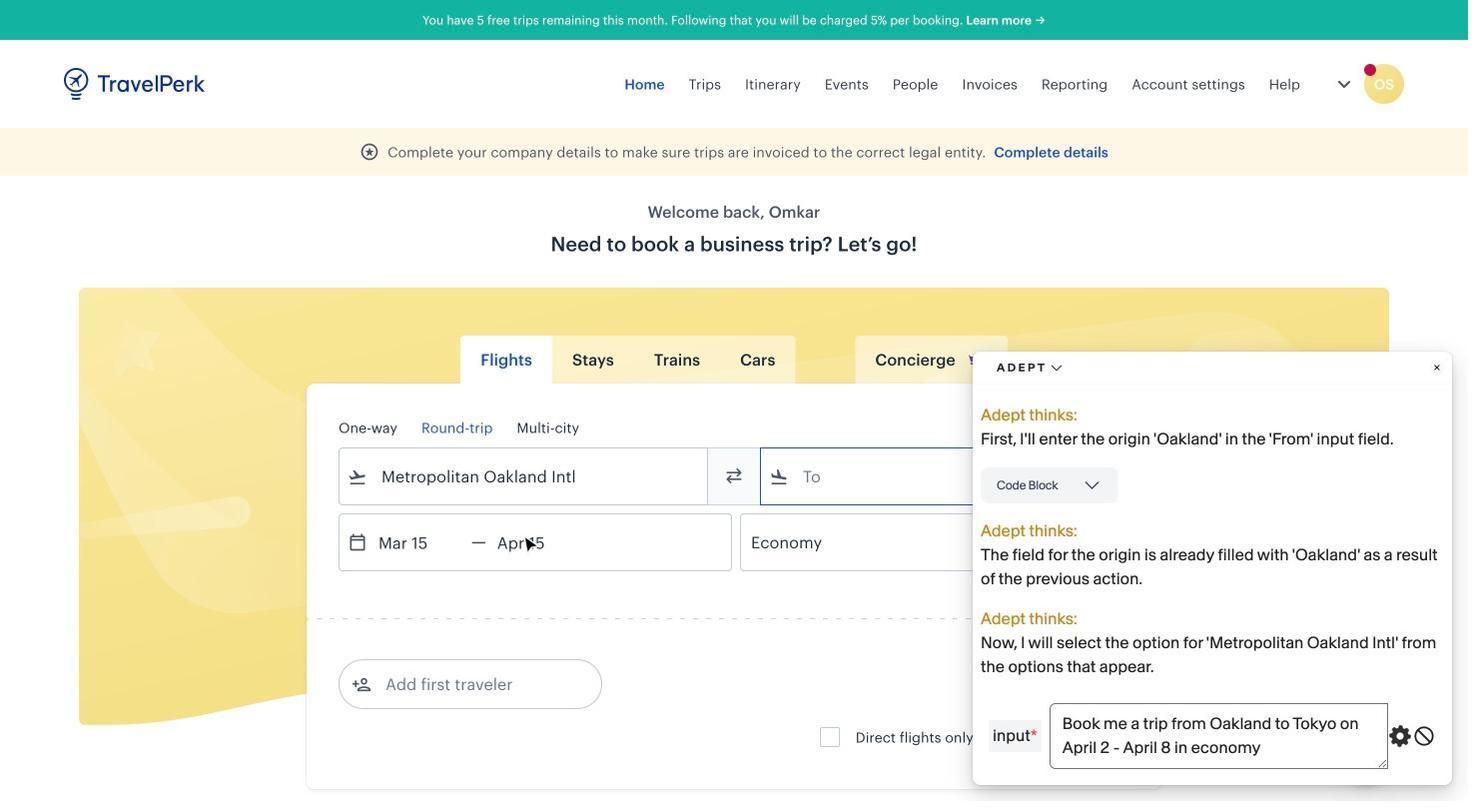 Task type: describe. For each thing, give the bounding box(es) containing it.
To search field
[[789, 461, 1103, 493]]

Depart text field
[[368, 515, 472, 571]]

From search field
[[368, 461, 682, 493]]

Add first traveler search field
[[372, 669, 580, 701]]



Task type: locate. For each thing, give the bounding box(es) containing it.
Return text field
[[486, 515, 590, 571]]



